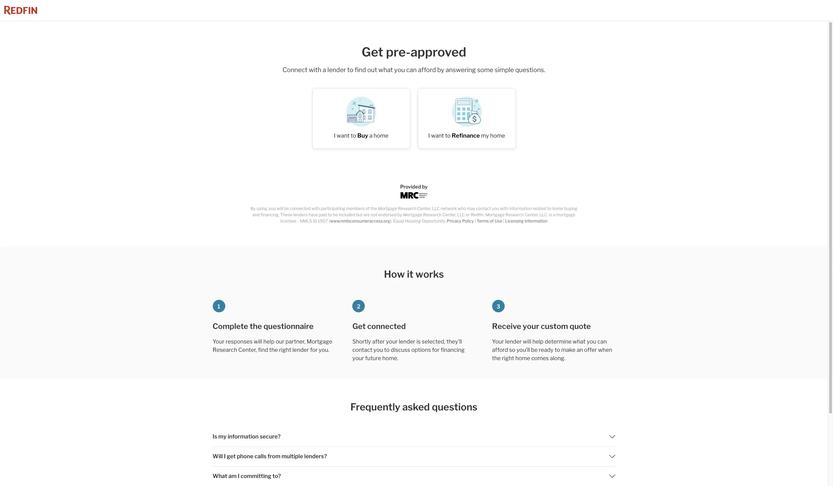 Task type: vqa. For each thing, say whether or not it's contained in the screenshot.
the
yes



Task type: describe. For each thing, give the bounding box(es) containing it.
mortgage research center image
[[401, 193, 428, 199]]

they'll
[[447, 339, 462, 346]]

0 vertical spatial find
[[355, 66, 366, 74]]

a inside i want to buy a home
[[370, 133, 373, 139]]

nmls
[[300, 219, 312, 224]]

0 horizontal spatial llc
[[432, 206, 440, 212]]

your for receive
[[492, 339, 504, 346]]

want for buy
[[337, 133, 350, 139]]

shortly
[[353, 339, 371, 346]]

of for members
[[366, 206, 370, 212]]

mortgage up endorsed
[[378, 206, 397, 212]]

contact inside by using, you will be connected with participating members of the mortgage research center, llc network who may contact you with information related to home buying and financing. these lenders have paid to be included but are not endorsed by mortgage research center, llc or redfin. mortgage research center, llc. is a mortgage licensee - nmls id 1907 (
[[476, 206, 491, 212]]

0 horizontal spatial be
[[284, 206, 289, 212]]

mortgage up use
[[486, 213, 505, 218]]

some
[[477, 66, 494, 74]]

lenders?
[[304, 454, 327, 460]]

policy
[[462, 219, 474, 224]]

pre-
[[386, 44, 411, 60]]

center, down network
[[443, 213, 457, 218]]

will for complete
[[254, 339, 262, 346]]

get connected
[[353, 322, 406, 331]]

privacy
[[447, 219, 462, 224]]

of for terms
[[490, 219, 494, 224]]

terms of use link
[[477, 219, 502, 224]]

your lender will help determine what you can afford so you'll be ready to make an offer when the right home comes along.
[[492, 339, 612, 362]]

information
[[525, 219, 548, 224]]

so
[[509, 347, 516, 354]]

is inside the "shortly after your lender is selected, they'll contact you to discuss options for financing your future home."
[[417, 339, 421, 346]]

licensee
[[280, 219, 297, 224]]

related
[[533, 206, 547, 212]]

offer
[[584, 347, 597, 354]]

right inside your lender will help determine what you can afford so you'll be ready to make an offer when the right home comes along.
[[502, 356, 514, 362]]

1 horizontal spatial your
[[386, 339, 398, 346]]

an
[[577, 347, 583, 354]]

what am i committing to?
[[213, 474, 281, 480]]

lender inside your responses will help our partner, mortgage research center, find the right lender for you.
[[293, 347, 309, 354]]

the inside by using, you will be connected with participating members of the mortgage research center, llc network who may contact you with information related to home buying and financing. these lenders have paid to be included but are not endorsed by mortgage research center, llc or redfin. mortgage research center, llc. is a mortgage licensee - nmls id 1907 (
[[371, 206, 377, 212]]

partner,
[[286, 339, 306, 346]]

information inside dropdown button
[[228, 434, 259, 441]]

comes along.
[[532, 356, 566, 362]]

calls
[[255, 454, 267, 460]]

participating
[[321, 206, 345, 212]]

endorsed
[[378, 213, 397, 218]]

is my information secure?
[[213, 434, 281, 441]]

these
[[280, 213, 293, 218]]

answering
[[446, 66, 476, 74]]

0 vertical spatial your
[[523, 322, 539, 331]]

buying
[[564, 206, 578, 212]]

options
[[412, 347, 431, 354]]

discuss
[[391, 347, 410, 354]]

who
[[458, 206, 466, 212]]

to inside i want to buy a home
[[351, 133, 356, 139]]

to up (
[[328, 213, 332, 218]]

can inside your lender will help determine what you can afford so you'll be ready to make an offer when the right home comes along.
[[598, 339, 607, 346]]

).
[[390, 219, 392, 224]]

committing
[[241, 474, 271, 480]]

network
[[441, 206, 457, 212]]

licensing
[[505, 219, 524, 224]]

how
[[384, 269, 405, 281]]

i want to refinance my home
[[428, 132, 505, 139]]

frequently asked questions
[[351, 402, 478, 414]]

but
[[356, 213, 363, 218]]

secure?
[[260, 434, 281, 441]]

are
[[364, 213, 370, 218]]

research up licensing at right top
[[506, 213, 524, 218]]

included
[[339, 213, 355, 218]]

right inside your responses will help our partner, mortgage research center, find the right lender for you.
[[279, 347, 291, 354]]

mortgage
[[556, 213, 576, 218]]

home inside i want to buy a home
[[374, 133, 389, 139]]

complete
[[213, 322, 248, 331]]

may
[[467, 206, 475, 212]]

how it works
[[384, 269, 444, 281]]

www.nmlsconsumeraccess.org ). equal housing opportunity. privacy policy | terms of use | licensing information
[[330, 219, 548, 224]]

information inside by using, you will be connected with participating members of the mortgage research center, llc network who may contact you with information related to home buying and financing. these lenders have paid to be included but are not endorsed by mortgage research center, llc or redfin. mortgage research center, llc. is a mortgage licensee - nmls id 1907 (
[[509, 206, 532, 212]]

you'll
[[517, 347, 530, 354]]

center, up information in the top right of the page
[[525, 213, 539, 218]]

help for questionnaire
[[263, 339, 275, 346]]

have
[[309, 213, 318, 218]]

the inside your lender will help determine what you can afford so you'll be ready to make an offer when the right home comes along.
[[492, 356, 501, 362]]

i inside dropdown button
[[238, 474, 240, 480]]

lenders
[[293, 213, 308, 218]]

(
[[329, 219, 330, 224]]

from
[[268, 454, 281, 460]]

option group containing buy
[[306, 82, 522, 156]]

www.nmlsconsumeraccess.org
[[330, 219, 390, 224]]

my inside dropdown button
[[218, 434, 227, 441]]

center, inside your responses will help our partner, mortgage research center, find the right lender for you.
[[238, 347, 257, 354]]

connect
[[283, 66, 308, 74]]

center, up opportunity.
[[417, 206, 431, 212]]

www.nmlsconsumeraccess.org link
[[330, 219, 390, 224]]

for you.
[[310, 347, 330, 354]]

will
[[213, 454, 223, 460]]

licensing information link
[[505, 219, 548, 224]]

i inside i want to buy a home
[[334, 133, 336, 139]]

equal
[[393, 219, 404, 224]]

provided by
[[400, 184, 428, 190]]

terms
[[477, 219, 489, 224]]

multiple
[[282, 454, 303, 460]]

out
[[367, 66, 377, 74]]

1 | from the left
[[475, 219, 476, 224]]

am
[[229, 474, 237, 480]]

use
[[495, 219, 502, 224]]

2 horizontal spatial by
[[437, 66, 444, 74]]

asked
[[403, 402, 430, 414]]

will inside by using, you will be connected with participating members of the mortgage research center, llc network who may contact you with information related to home buying and financing. these lenders have paid to be included but are not endorsed by mortgage research center, llc or redfin. mortgage research center, llc. is a mortgage licensee - nmls id 1907 (
[[277, 206, 283, 212]]

buy
[[357, 132, 368, 139]]

redfin.
[[471, 213, 485, 218]]

to inside the "shortly after your lender is selected, they'll contact you to discuss options for financing your future home."
[[384, 347, 390, 354]]

is my information secure? button
[[213, 428, 616, 447]]



Task type: locate. For each thing, give the bounding box(es) containing it.
right down so
[[502, 356, 514, 362]]

0 horizontal spatial your
[[353, 356, 364, 362]]

1 vertical spatial afford
[[492, 347, 508, 354]]

0 vertical spatial a
[[323, 66, 326, 74]]

home inside by using, you will be connected with participating members of the mortgage research center, llc network who may contact you with information related to home buying and financing. these lenders have paid to be included but are not endorsed by mortgage research center, llc or redfin. mortgage research center, llc. is a mortgage licensee - nmls id 1907 (
[[552, 206, 564, 212]]

1 horizontal spatial be
[[333, 213, 338, 218]]

not
[[371, 213, 377, 218]]

1 vertical spatial information
[[228, 434, 259, 441]]

get for get pre-approved
[[362, 44, 383, 60]]

is
[[213, 434, 217, 441]]

the inside your responses will help our partner, mortgage research center, find the right lender for you.
[[269, 347, 278, 354]]

opportunity.
[[422, 219, 446, 224]]

2 | from the left
[[503, 219, 504, 224]]

0 horizontal spatial what
[[379, 66, 393, 74]]

help up ready at the bottom of the page
[[533, 339, 544, 346]]

llc.
[[540, 213, 548, 218]]

my right is
[[218, 434, 227, 441]]

0 horizontal spatial find
[[258, 347, 268, 354]]

your
[[523, 322, 539, 331], [386, 339, 398, 346], [353, 356, 364, 362]]

0 vertical spatial information
[[509, 206, 532, 212]]

0 horizontal spatial help
[[263, 339, 275, 346]]

1 horizontal spatial right
[[502, 356, 514, 362]]

want left buy
[[337, 133, 350, 139]]

or
[[466, 213, 470, 218]]

0 horizontal spatial right
[[279, 347, 291, 354]]

lender
[[328, 66, 346, 74], [399, 339, 415, 346], [505, 339, 522, 346], [293, 347, 309, 354]]

1 vertical spatial contact
[[353, 347, 372, 354]]

the down our
[[269, 347, 278, 354]]

contact
[[476, 206, 491, 212], [353, 347, 372, 354]]

1 horizontal spatial what
[[573, 339, 586, 346]]

2 vertical spatial be
[[531, 347, 538, 354]]

a right llc.
[[553, 213, 556, 218]]

can
[[406, 66, 417, 74], [598, 339, 607, 346]]

find left the out
[[355, 66, 366, 74]]

2 vertical spatial your
[[353, 356, 364, 362]]

the down receive
[[492, 356, 501, 362]]

research inside your responses will help our partner, mortgage research center, find the right lender for you.
[[213, 347, 237, 354]]

1 horizontal spatial connected
[[367, 322, 406, 331]]

to inside your lender will help determine what you can afford so you'll be ready to make an offer when the right home comes along.
[[555, 347, 560, 354]]

the up not
[[371, 206, 377, 212]]

0 vertical spatial be
[[284, 206, 289, 212]]

to left buy
[[351, 133, 356, 139]]

contact up redfin. at right top
[[476, 206, 491, 212]]

0 horizontal spatial contact
[[353, 347, 372, 354]]

the up the responses at the bottom
[[250, 322, 262, 331]]

of left use
[[490, 219, 494, 224]]

2 horizontal spatial your
[[523, 322, 539, 331]]

1 horizontal spatial will
[[277, 206, 283, 212]]

receive your custom quote
[[492, 322, 591, 331]]

mortgage up the housing
[[403, 213, 422, 218]]

get up shortly
[[353, 322, 366, 331]]

by down approved
[[437, 66, 444, 74]]

1 horizontal spatial contact
[[476, 206, 491, 212]]

your responses will help our partner, mortgage research center, find the right lender for you.
[[213, 339, 332, 354]]

0 vertical spatial what
[[379, 66, 393, 74]]

0 vertical spatial of
[[366, 206, 370, 212]]

research down the responses at the bottom
[[213, 347, 237, 354]]

0 horizontal spatial your
[[213, 339, 225, 346]]

1 vertical spatial your
[[386, 339, 398, 346]]

1 vertical spatial be
[[333, 213, 338, 218]]

my right refinance
[[481, 133, 489, 139]]

members
[[346, 206, 365, 212]]

provided
[[400, 184, 421, 190]]

phone
[[237, 454, 253, 460]]

will down complete the questionnaire
[[254, 339, 262, 346]]

afford inside your lender will help determine what you can afford so you'll be ready to make an offer when the right home comes along.
[[492, 347, 508, 354]]

to up llc.
[[548, 206, 552, 212]]

of up are
[[366, 206, 370, 212]]

contact down shortly
[[353, 347, 372, 354]]

center,
[[417, 206, 431, 212], [443, 213, 457, 218], [525, 213, 539, 218], [238, 347, 257, 354]]

1 horizontal spatial want
[[431, 133, 444, 139]]

home inside your lender will help determine what you can afford so you'll be ready to make an offer when the right home comes along.
[[516, 356, 530, 362]]

future home.
[[365, 356, 398, 362]]

2 vertical spatial by
[[398, 213, 402, 218]]

information up the licensing information link
[[509, 206, 532, 212]]

afford left so
[[492, 347, 508, 354]]

by up equal
[[398, 213, 402, 218]]

what inside your lender will help determine what you can afford so you'll be ready to make an offer when the right home comes along.
[[573, 339, 586, 346]]

2 want from the left
[[431, 133, 444, 139]]

research
[[398, 206, 417, 212], [423, 213, 442, 218], [506, 213, 524, 218], [213, 347, 237, 354]]

can down get pre-approved
[[406, 66, 417, 74]]

1 horizontal spatial afford
[[492, 347, 508, 354]]

and
[[253, 213, 260, 218]]

1 horizontal spatial by
[[422, 184, 428, 190]]

frequently
[[351, 402, 401, 414]]

0 vertical spatial connected
[[290, 206, 311, 212]]

housing
[[405, 219, 421, 224]]

i inside dropdown button
[[224, 454, 226, 460]]

by up 'mortgage research center' image in the top of the page
[[422, 184, 428, 190]]

what right the out
[[379, 66, 393, 74]]

option group
[[306, 82, 522, 156]]

your right receive
[[523, 322, 539, 331]]

using,
[[257, 206, 268, 212]]

help for custom quote
[[533, 339, 544, 346]]

home inside i want to refinance my home
[[490, 133, 505, 139]]

0 horizontal spatial will
[[254, 339, 262, 346]]

1 horizontal spatial help
[[533, 339, 544, 346]]

help inside your responses will help our partner, mortgage research center, find the right lender for you.
[[263, 339, 275, 346]]

0 horizontal spatial a
[[323, 66, 326, 74]]

financing
[[441, 347, 465, 354]]

home right buy
[[374, 133, 389, 139]]

your up discuss
[[386, 339, 398, 346]]

1 horizontal spatial of
[[490, 219, 494, 224]]

the
[[371, 206, 377, 212], [250, 322, 262, 331], [269, 347, 278, 354], [492, 356, 501, 362]]

of inside by using, you will be connected with participating members of the mortgage research center, llc network who may contact you with information related to home buying and financing. these lenders have paid to be included but are not endorsed by mortgage research center, llc or redfin. mortgage research center, llc. is a mortgage licensee - nmls id 1907 (
[[366, 206, 370, 212]]

be right you'll
[[531, 347, 538, 354]]

| down redfin. at right top
[[475, 219, 476, 224]]

0 horizontal spatial of
[[366, 206, 370, 212]]

i
[[334, 133, 336, 139], [428, 133, 430, 139], [224, 454, 226, 460], [238, 474, 240, 480]]

0 horizontal spatial information
[[228, 434, 259, 441]]

what am i committing to? button
[[213, 467, 616, 487]]

home right refinance
[[490, 133, 505, 139]]

your inside your responses will help our partner, mortgage research center, find the right lender for you.
[[213, 339, 225, 346]]

home down you'll
[[516, 356, 530, 362]]

my inside i want to refinance my home
[[481, 133, 489, 139]]

with right the connect
[[309, 66, 321, 74]]

1907
[[318, 219, 328, 224]]

help left our
[[263, 339, 275, 346]]

1 vertical spatial find
[[258, 347, 268, 354]]

i inside i want to refinance my home
[[428, 133, 430, 139]]

1 horizontal spatial |
[[503, 219, 504, 224]]

1 vertical spatial can
[[598, 339, 607, 346]]

research up the housing
[[398, 206, 417, 212]]

you down after
[[374, 347, 383, 354]]

1 horizontal spatial find
[[355, 66, 366, 74]]

-
[[297, 219, 299, 224]]

id
[[313, 219, 317, 224]]

information up phone at the bottom of the page
[[228, 434, 259, 441]]

get
[[362, 44, 383, 60], [353, 322, 366, 331]]

your
[[213, 339, 225, 346], [492, 339, 504, 346]]

1 horizontal spatial a
[[370, 133, 373, 139]]

2 horizontal spatial be
[[531, 347, 538, 354]]

is up "options"
[[417, 339, 421, 346]]

your for complete
[[213, 339, 225, 346]]

0 horizontal spatial |
[[475, 219, 476, 224]]

| right use
[[503, 219, 504, 224]]

will inside your lender will help determine what you can afford so you'll be ready to make an offer when the right home comes along.
[[523, 339, 531, 346]]

with up use
[[500, 206, 509, 212]]

will inside your responses will help our partner, mortgage research center, find the right lender for you.
[[254, 339, 262, 346]]

a right the connect
[[323, 66, 326, 74]]

home
[[374, 133, 389, 139], [490, 133, 505, 139], [552, 206, 564, 212], [516, 356, 530, 362]]

to
[[347, 66, 354, 74], [351, 133, 356, 139], [445, 133, 451, 139], [548, 206, 552, 212], [328, 213, 332, 218], [384, 347, 390, 354], [555, 347, 560, 354]]

get pre-approved
[[362, 44, 466, 60]]

want
[[337, 133, 350, 139], [431, 133, 444, 139]]

be
[[284, 206, 289, 212], [333, 213, 338, 218], [531, 347, 538, 354]]

by
[[251, 206, 256, 212]]

1 vertical spatial llc
[[457, 213, 465, 218]]

you up use
[[492, 206, 499, 212]]

a inside by using, you will be connected with participating members of the mortgage research center, llc network who may contact you with information related to home buying and financing. these lenders have paid to be included but are not endorsed by mortgage research center, llc or redfin. mortgage research center, llc. is a mortgage licensee - nmls id 1907 (
[[553, 213, 556, 218]]

1 vertical spatial my
[[218, 434, 227, 441]]

llc up opportunity.
[[432, 206, 440, 212]]

llc
[[432, 206, 440, 212], [457, 213, 465, 218]]

mortgage up for you.
[[307, 339, 332, 346]]

your down receive
[[492, 339, 504, 346]]

our
[[276, 339, 284, 346]]

help inside your lender will help determine what you can afford so you'll be ready to make an offer when the right home comes along.
[[533, 339, 544, 346]]

get for get connected
[[353, 322, 366, 331]]

center, down the responses at the bottom
[[238, 347, 257, 354]]

lender inside your lender will help determine what you can afford so you'll be ready to make an offer when the right home comes along.
[[505, 339, 522, 346]]

0 vertical spatial right
[[279, 347, 291, 354]]

will up you'll
[[523, 339, 531, 346]]

0 vertical spatial can
[[406, 66, 417, 74]]

1 vertical spatial connected
[[367, 322, 406, 331]]

1 vertical spatial right
[[502, 356, 514, 362]]

2 vertical spatial a
[[553, 213, 556, 218]]

want inside i want to refinance my home
[[431, 133, 444, 139]]

paid
[[319, 213, 327, 218]]

connected up after
[[367, 322, 406, 331]]

2 your from the left
[[492, 339, 504, 346]]

1 horizontal spatial my
[[481, 133, 489, 139]]

2 horizontal spatial will
[[523, 339, 531, 346]]

what
[[379, 66, 393, 74], [573, 339, 586, 346]]

1 your from the left
[[213, 339, 225, 346]]

is
[[549, 213, 552, 218], [417, 339, 421, 346]]

want inside i want to buy a home
[[337, 133, 350, 139]]

of
[[366, 206, 370, 212], [490, 219, 494, 224]]

you inside the "shortly after your lender is selected, they'll contact you to discuss options for financing your future home."
[[374, 347, 383, 354]]

home up mortgage
[[552, 206, 564, 212]]

with
[[309, 66, 321, 74], [312, 206, 320, 212], [500, 206, 509, 212]]

0 vertical spatial afford
[[418, 66, 436, 74]]

research up opportunity.
[[423, 213, 442, 218]]

find inside your responses will help our partner, mortgage research center, find the right lender for you.
[[258, 347, 268, 354]]

for
[[432, 347, 440, 354]]

be up these
[[284, 206, 289, 212]]

2 horizontal spatial a
[[553, 213, 556, 218]]

1 vertical spatial is
[[417, 339, 421, 346]]

1 horizontal spatial can
[[598, 339, 607, 346]]

1 vertical spatial get
[[353, 322, 366, 331]]

llc up "privacy policy" link
[[457, 213, 465, 218]]

0 horizontal spatial my
[[218, 434, 227, 441]]

1 vertical spatial of
[[490, 219, 494, 224]]

0 vertical spatial my
[[481, 133, 489, 139]]

after
[[372, 339, 385, 346]]

1 vertical spatial what
[[573, 339, 586, 346]]

you down pre-
[[394, 66, 405, 74]]

determine
[[545, 339, 572, 346]]

1 horizontal spatial your
[[492, 339, 504, 346]]

get up the out
[[362, 44, 383, 60]]

selected,
[[422, 339, 445, 346]]

0 horizontal spatial by
[[398, 213, 402, 218]]

find down complete the questionnaire
[[258, 347, 268, 354]]

mortgage inside your responses will help our partner, mortgage research center, find the right lender for you.
[[307, 339, 332, 346]]

1 horizontal spatial llc
[[457, 213, 465, 218]]

0 vertical spatial get
[[362, 44, 383, 60]]

your down shortly
[[353, 356, 364, 362]]

0 horizontal spatial afford
[[418, 66, 436, 74]]

a right buy
[[370, 133, 373, 139]]

be inside your lender will help determine what you can afford so you'll be ready to make an offer when the right home comes along.
[[531, 347, 538, 354]]

simple questions.
[[495, 66, 546, 74]]

help
[[263, 339, 275, 346], [533, 339, 544, 346]]

custom quote
[[541, 322, 591, 331]]

you inside your lender will help determine what you can afford so you'll be ready to make an offer when the right home comes along.
[[587, 339, 597, 346]]

0 horizontal spatial is
[[417, 339, 421, 346]]

right
[[279, 347, 291, 354], [502, 356, 514, 362]]

to up future home.
[[384, 347, 390, 354]]

with up have
[[312, 206, 320, 212]]

0 horizontal spatial connected
[[290, 206, 311, 212]]

will for receive
[[523, 339, 531, 346]]

want for refinance
[[431, 133, 444, 139]]

to down the determine
[[555, 347, 560, 354]]

1 vertical spatial by
[[422, 184, 428, 190]]

shortly after your lender is selected, they'll contact you to discuss options for financing your future home.
[[353, 339, 465, 362]]

you up offer
[[587, 339, 597, 346]]

right down our
[[279, 347, 291, 354]]

1 want from the left
[[337, 133, 350, 139]]

lender inside the "shortly after your lender is selected, they'll contact you to discuss options for financing your future home."
[[399, 339, 415, 346]]

contact inside the "shortly after your lender is selected, they'll contact you to discuss options for financing your future home."
[[353, 347, 372, 354]]

financing.
[[261, 213, 280, 218]]

to left the out
[[347, 66, 354, 74]]

responses
[[226, 339, 253, 346]]

by inside by using, you will be connected with participating members of the mortgage research center, llc network who may contact you with information related to home buying and financing. these lenders have paid to be included but are not endorsed by mortgage research center, llc or redfin. mortgage research center, llc. is a mortgage licensee - nmls id 1907 (
[[398, 213, 402, 218]]

what up the an
[[573, 339, 586, 346]]

will i get phone calls from multiple lenders? button
[[213, 447, 616, 467]]

2 help from the left
[[533, 339, 544, 346]]

0 horizontal spatial want
[[337, 133, 350, 139]]

connected
[[290, 206, 311, 212], [367, 322, 406, 331]]

is inside by using, you will be connected with participating members of the mortgage research center, llc network who may contact you with information related to home buying and financing. these lenders have paid to be included but are not endorsed by mortgage research center, llc or redfin. mortgage research center, llc. is a mortgage licensee - nmls id 1907 (
[[549, 213, 552, 218]]

1 vertical spatial a
[[370, 133, 373, 139]]

0 vertical spatial contact
[[476, 206, 491, 212]]

can up when
[[598, 339, 607, 346]]

ready
[[539, 347, 554, 354]]

connected inside by using, you will be connected with participating members of the mortgage research center, llc network who may contact you with information related to home buying and financing. these lenders have paid to be included but are not endorsed by mortgage research center, llc or redfin. mortgage research center, llc. is a mortgage licensee - nmls id 1907 (
[[290, 206, 311, 212]]

1 horizontal spatial information
[[509, 206, 532, 212]]

0 vertical spatial llc
[[432, 206, 440, 212]]

is right llc.
[[549, 213, 552, 218]]

questions
[[432, 402, 478, 414]]

to?
[[273, 474, 281, 480]]

0 vertical spatial by
[[437, 66, 444, 74]]

want left refinance
[[431, 133, 444, 139]]

refinance
[[452, 132, 480, 139]]

when
[[598, 347, 612, 354]]

will i get phone calls from multiple lenders?
[[213, 454, 327, 460]]

1 help from the left
[[263, 339, 275, 346]]

will up these
[[277, 206, 283, 212]]

to left refinance
[[445, 133, 451, 139]]

you up financing.
[[269, 206, 276, 212]]

you
[[394, 66, 405, 74], [269, 206, 276, 212], [492, 206, 499, 212], [587, 339, 597, 346], [374, 347, 383, 354]]

be down participating
[[333, 213, 338, 218]]

1 horizontal spatial is
[[549, 213, 552, 218]]

0 horizontal spatial can
[[406, 66, 417, 74]]

privacy policy link
[[447, 219, 474, 224]]

make
[[561, 347, 576, 354]]

|
[[475, 219, 476, 224], [503, 219, 504, 224]]

connected up lenders
[[290, 206, 311, 212]]

0 vertical spatial is
[[549, 213, 552, 218]]

your inside your lender will help determine what you can afford so you'll be ready to make an offer when the right home comes along.
[[492, 339, 504, 346]]

afford down approved
[[418, 66, 436, 74]]

questionnaire
[[264, 322, 314, 331]]

to inside i want to refinance my home
[[445, 133, 451, 139]]

your down complete
[[213, 339, 225, 346]]



